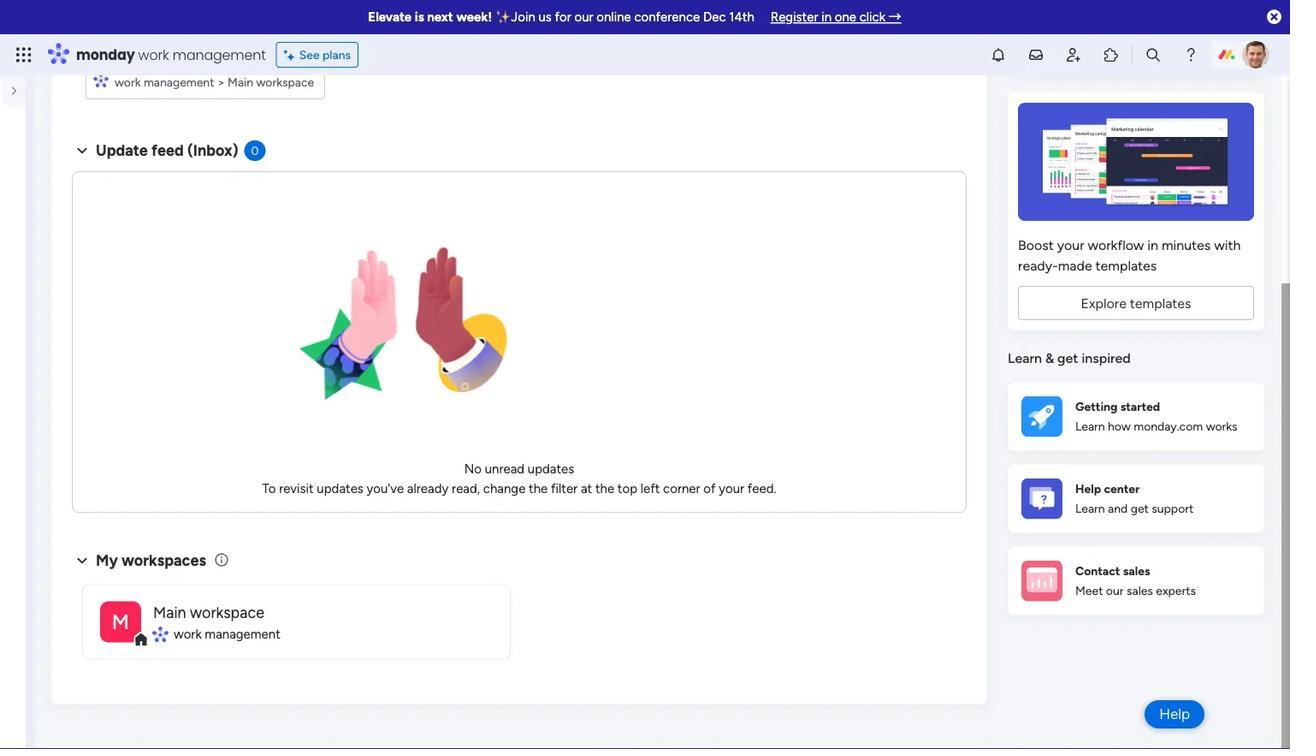 Task type: locate. For each thing, give the bounding box(es) containing it.
work right monday
[[138, 45, 169, 64]]

1 horizontal spatial our
[[1107, 584, 1124, 598]]

us
[[539, 9, 552, 25]]

in left minutes
[[1148, 237, 1159, 253]]

see plans button
[[276, 42, 359, 68]]

next
[[427, 9, 454, 25]]

in inside boost your workflow in minutes with ready-made templates
[[1148, 237, 1159, 253]]

learn for help
[[1076, 502, 1106, 516]]

2 vertical spatial management
[[205, 627, 281, 642]]

your inside no unread updates to revisit updates you've already read, change the filter at the top left corner of your feed.
[[719, 481, 745, 497]]

our right the for
[[575, 9, 594, 25]]

1 horizontal spatial in
[[1148, 237, 1159, 253]]

2 vertical spatial work
[[174, 627, 202, 642]]

templates
[[1096, 258, 1158, 274], [1131, 295, 1192, 311]]

filter
[[551, 481, 578, 497]]

my workspaces
[[96, 552, 206, 570]]

lottie animation element
[[262, 186, 536, 460], [0, 654, 26, 749]]

minutes
[[1162, 237, 1212, 253]]

0
[[251, 144, 259, 158]]

sales left "experts"
[[1127, 584, 1154, 598]]

monday work management
[[76, 45, 266, 64]]

help for help
[[1160, 705, 1191, 723]]

1 horizontal spatial your
[[1058, 237, 1085, 253]]

1 vertical spatial management
[[144, 75, 214, 89]]

management
[[173, 45, 266, 64], [144, 75, 214, 89], [205, 627, 281, 642]]

invite members image
[[1066, 46, 1083, 63]]

workspace up work management
[[190, 603, 265, 622]]

online
[[597, 9, 632, 25]]

lottie animation image
[[262, 186, 536, 460], [0, 654, 26, 749]]

inbox image
[[1028, 46, 1045, 63]]

conference
[[635, 9, 700, 25]]

get
[[1058, 350, 1079, 367], [1131, 502, 1150, 516]]

0 horizontal spatial get
[[1058, 350, 1079, 367]]

templates right explore
[[1131, 295, 1192, 311]]

workspaces
[[122, 552, 206, 570]]

1 vertical spatial our
[[1107, 584, 1124, 598]]

updates up the filter on the bottom left of page
[[528, 462, 575, 477]]

the right at
[[596, 481, 615, 497]]

0 vertical spatial updates
[[528, 462, 575, 477]]

0 horizontal spatial main
[[153, 603, 186, 622]]

top
[[618, 481, 638, 497]]

your up made at right
[[1058, 237, 1085, 253]]

help inside help center learn and get support
[[1076, 482, 1102, 497]]

1 vertical spatial help
[[1160, 705, 1191, 723]]

close my workspaces image
[[72, 551, 92, 571]]

0 horizontal spatial our
[[575, 9, 594, 25]]

corner
[[664, 481, 701, 497]]

templates image image
[[1024, 103, 1250, 221]]

main workspace
[[153, 603, 265, 622]]

contact sales meet our sales experts
[[1076, 564, 1197, 598]]

workspace down see
[[256, 75, 314, 89]]

get right &
[[1058, 350, 1079, 367]]

option
[[0, 239, 26, 242]]

help inside button
[[1160, 705, 1191, 723]]

help image
[[1183, 46, 1200, 63]]

1 vertical spatial lottie animation image
[[0, 654, 26, 749]]

0 vertical spatial lottie animation element
[[262, 186, 536, 460]]

1 horizontal spatial main
[[228, 75, 253, 89]]

left
[[641, 481, 660, 497]]

dec
[[704, 9, 726, 25]]

1 vertical spatial main
[[153, 603, 186, 622]]

already
[[407, 481, 449, 497]]

1 vertical spatial sales
[[1127, 584, 1154, 598]]

management down monday work management
[[144, 75, 214, 89]]

work down main workspace
[[174, 627, 202, 642]]

learn left and
[[1076, 502, 1106, 516]]

the left the filter on the bottom left of page
[[529, 481, 548, 497]]

templates inside boost your workflow in minutes with ready-made templates
[[1096, 258, 1158, 274]]

no unread updates to revisit updates you've already read, change the filter at the top left corner of your feed.
[[262, 462, 777, 497]]

0 horizontal spatial updates
[[317, 481, 364, 497]]

our
[[575, 9, 594, 25], [1107, 584, 1124, 598]]

explore templates button
[[1019, 286, 1255, 320]]

with
[[1215, 237, 1242, 253]]

learn inside help center learn and get support
[[1076, 502, 1106, 516]]

&
[[1046, 350, 1055, 367]]

learn inside getting started learn how monday.com works
[[1076, 419, 1106, 434]]

work down monday
[[115, 75, 141, 89]]

1 horizontal spatial the
[[596, 481, 615, 497]]

0 horizontal spatial your
[[719, 481, 745, 497]]

work
[[138, 45, 169, 64], [115, 75, 141, 89], [174, 627, 202, 642]]

sales right the contact
[[1124, 564, 1151, 579]]

in left one
[[822, 9, 832, 25]]

monday
[[76, 45, 135, 64]]

center
[[1105, 482, 1141, 497]]

list box
[[0, 236, 34, 500]]

1 vertical spatial in
[[1148, 237, 1159, 253]]

templates inside button
[[1131, 295, 1192, 311]]

elevate
[[368, 9, 412, 25]]

management down main workspace
[[205, 627, 281, 642]]

management up >
[[173, 45, 266, 64]]

help button
[[1146, 700, 1205, 729]]

main right m
[[153, 603, 186, 622]]

management for work management > main workspace
[[144, 75, 214, 89]]

2 the from the left
[[596, 481, 615, 497]]

my
[[96, 552, 118, 570]]

unread
[[485, 462, 525, 477]]

1 vertical spatial your
[[719, 481, 745, 497]]

learn
[[1008, 350, 1043, 367], [1076, 419, 1106, 434], [1076, 502, 1106, 516]]

monday.com
[[1134, 419, 1204, 434]]

getting started learn how monday.com works
[[1076, 400, 1238, 434]]

workspace
[[256, 75, 314, 89], [190, 603, 265, 622]]

lottie animation image for leftmost "lottie animation" element
[[0, 654, 26, 749]]

workflow
[[1089, 237, 1145, 253]]

0 horizontal spatial lottie animation image
[[0, 654, 26, 749]]

revisit
[[279, 481, 314, 497]]

workspace image
[[100, 602, 141, 643]]

0 horizontal spatial help
[[1076, 482, 1102, 497]]

0 horizontal spatial in
[[822, 9, 832, 25]]

help center element
[[1008, 465, 1265, 533]]

for
[[555, 9, 572, 25]]

0 horizontal spatial the
[[529, 481, 548, 497]]

1 horizontal spatial lottie animation image
[[262, 186, 536, 460]]

workspace options image
[[12, 170, 29, 187]]

1 horizontal spatial lottie animation element
[[262, 186, 536, 460]]

1 vertical spatial work
[[115, 75, 141, 89]]

work management > main workspace
[[115, 75, 314, 89]]

your right of
[[719, 481, 745, 497]]

in
[[822, 9, 832, 25], [1148, 237, 1159, 253]]

inspired
[[1082, 350, 1132, 367]]

your
[[1058, 237, 1085, 253], [719, 481, 745, 497]]

help
[[1076, 482, 1102, 497], [1160, 705, 1191, 723]]

updates right revisit
[[317, 481, 364, 497]]

1 vertical spatial get
[[1131, 502, 1150, 516]]

main right >
[[228, 75, 253, 89]]

0 vertical spatial your
[[1058, 237, 1085, 253]]

1 horizontal spatial get
[[1131, 502, 1150, 516]]

made
[[1059, 258, 1093, 274]]

plans
[[323, 48, 351, 62]]

updates
[[528, 462, 575, 477], [317, 481, 364, 497]]

1 vertical spatial learn
[[1076, 419, 1106, 434]]

main
[[228, 75, 253, 89], [153, 603, 186, 622]]

0 vertical spatial templates
[[1096, 258, 1158, 274]]

2 vertical spatial learn
[[1076, 502, 1106, 516]]

our right meet
[[1107, 584, 1124, 598]]

see
[[299, 48, 320, 62]]

learn for getting
[[1076, 419, 1106, 434]]

0 vertical spatial help
[[1076, 482, 1102, 497]]

1 vertical spatial templates
[[1131, 295, 1192, 311]]

0 vertical spatial lottie animation image
[[262, 186, 536, 460]]

1 vertical spatial lottie animation element
[[0, 654, 26, 749]]

the
[[529, 481, 548, 497], [596, 481, 615, 497]]

get right and
[[1131, 502, 1150, 516]]

templates down the workflow
[[1096, 258, 1158, 274]]

getting started element
[[1008, 382, 1265, 451]]

0 vertical spatial main
[[228, 75, 253, 89]]

0 horizontal spatial lottie animation element
[[0, 654, 26, 749]]

>
[[217, 75, 225, 89]]

notifications image
[[990, 46, 1008, 63]]

ready-
[[1019, 258, 1059, 274]]

help center learn and get support
[[1076, 482, 1194, 516]]

0 vertical spatial get
[[1058, 350, 1079, 367]]

0 vertical spatial learn
[[1008, 350, 1043, 367]]

learn left &
[[1008, 350, 1043, 367]]

learn down the getting
[[1076, 419, 1106, 434]]

started
[[1121, 400, 1161, 414]]

1 horizontal spatial help
[[1160, 705, 1191, 723]]

sales
[[1124, 564, 1151, 579], [1127, 584, 1154, 598]]

of
[[704, 481, 716, 497]]

experts
[[1157, 584, 1197, 598]]



Task type: describe. For each thing, give the bounding box(es) containing it.
update feed (inbox)
[[96, 142, 239, 160]]

at
[[581, 481, 593, 497]]

apps image
[[1103, 46, 1121, 63]]

explore
[[1082, 295, 1127, 311]]

getting
[[1076, 400, 1118, 414]]

register
[[771, 9, 819, 25]]

work management
[[174, 627, 281, 642]]

no
[[465, 462, 482, 477]]

→
[[889, 9, 902, 25]]

our inside the contact sales meet our sales experts
[[1107, 584, 1124, 598]]

boost your workflow in minutes with ready-made templates
[[1019, 237, 1242, 274]]

(inbox)
[[187, 142, 239, 160]]

select product image
[[15, 46, 33, 63]]

register in one click →
[[771, 9, 902, 25]]

work for work management > main workspace
[[115, 75, 141, 89]]

0 vertical spatial sales
[[1124, 564, 1151, 579]]

your inside boost your workflow in minutes with ready-made templates
[[1058, 237, 1085, 253]]

explore templates
[[1082, 295, 1192, 311]]

register in one click → link
[[771, 9, 902, 25]]

search everything image
[[1145, 46, 1163, 63]]

0 vertical spatial management
[[173, 45, 266, 64]]

click
[[860, 9, 886, 25]]

1 vertical spatial updates
[[317, 481, 364, 497]]

and
[[1109, 502, 1128, 516]]

close update feed (inbox) image
[[72, 141, 92, 161]]

management for work management
[[205, 627, 281, 642]]

support
[[1153, 502, 1194, 516]]

1 the from the left
[[529, 481, 548, 497]]

feed
[[152, 142, 184, 160]]

m
[[112, 610, 129, 635]]

join
[[511, 9, 536, 25]]

how
[[1109, 419, 1132, 434]]

✨
[[495, 9, 508, 25]]

week!
[[457, 9, 492, 25]]

work for work management
[[174, 627, 202, 642]]

change
[[484, 481, 526, 497]]

contact
[[1076, 564, 1121, 579]]

help for help center learn and get support
[[1076, 482, 1102, 497]]

1 vertical spatial workspace
[[190, 603, 265, 622]]

boost
[[1019, 237, 1055, 253]]

0 vertical spatial our
[[575, 9, 594, 25]]

read,
[[452, 481, 480, 497]]

is
[[415, 9, 424, 25]]

0 vertical spatial work
[[138, 45, 169, 64]]

14th
[[730, 9, 755, 25]]

feed.
[[748, 481, 777, 497]]

see plans
[[299, 48, 351, 62]]

learn & get inspired
[[1008, 350, 1132, 367]]

0 vertical spatial workspace
[[256, 75, 314, 89]]

get inside help center learn and get support
[[1131, 502, 1150, 516]]

work management > main workspace link
[[86, 0, 325, 100]]

terry turtle image
[[1243, 41, 1270, 68]]

lottie animation image for right "lottie animation" element
[[262, 186, 536, 460]]

contact sales element
[[1008, 547, 1265, 615]]

1 horizontal spatial updates
[[528, 462, 575, 477]]

works
[[1207, 419, 1238, 434]]

you've
[[367, 481, 404, 497]]

to
[[262, 481, 276, 497]]

one
[[835, 9, 857, 25]]

elevate is next week! ✨ join us for our online conference dec 14th
[[368, 9, 755, 25]]

meet
[[1076, 584, 1104, 598]]

update
[[96, 142, 148, 160]]

0 vertical spatial in
[[822, 9, 832, 25]]



Task type: vqa. For each thing, say whether or not it's contained in the screenshot.
1st the
yes



